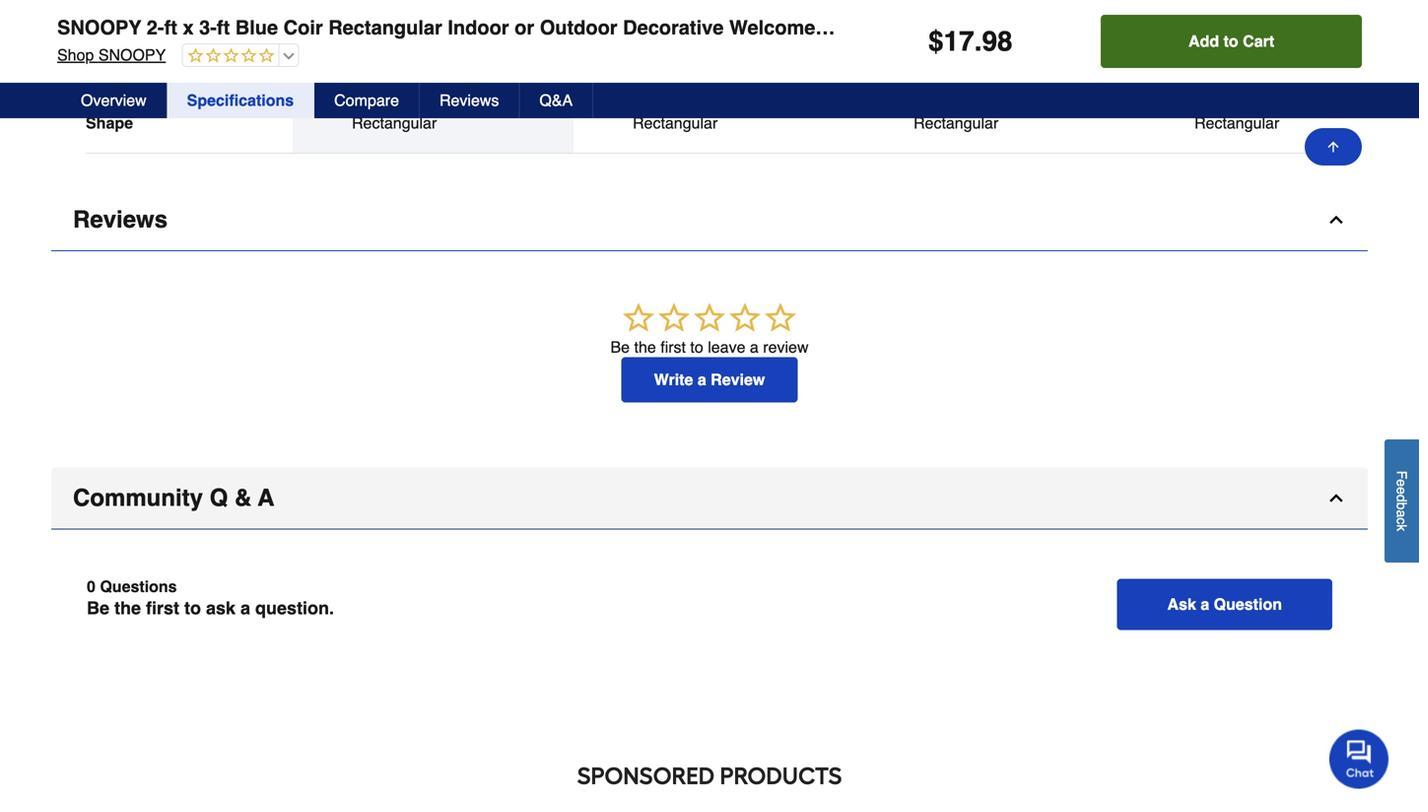 Task type: vqa. For each thing, say whether or not it's contained in the screenshot.
chevron right image for Sports & Fitness
no



Task type: locate. For each thing, give the bounding box(es) containing it.
1 vertical spatial first
[[146, 599, 179, 619]]

material
[[86, 54, 145, 72]]

to inside 0 questions be the first to ask a question.
[[184, 599, 201, 619]]

coir right blue
[[284, 16, 323, 39]]

shop
[[57, 46, 94, 64]]

0 vertical spatial to
[[1224, 32, 1239, 50]]

c
[[1394, 518, 1410, 525]]

cart
[[1243, 32, 1275, 50]]

to right add in the right top of the page
[[1224, 32, 1239, 50]]

reviews button
[[420, 83, 520, 118], [51, 189, 1368, 252]]

cell
[[1195, 0, 1357, 13]]

the
[[634, 338, 656, 357], [114, 599, 141, 619]]

zero stars image up "be the first to leave a review"
[[620, 301, 800, 338]]

the up write
[[634, 338, 656, 357]]

first down questions
[[146, 599, 179, 619]]

17
[[944, 26, 975, 57]]

0 horizontal spatial zero stars image
[[183, 47, 274, 66]]

1 e from the top
[[1394, 479, 1410, 487]]

ask a question
[[1168, 596, 1283, 614]]

rectangular down the compare at the left top of the page
[[352, 114, 437, 132]]

reviews down indoor
[[440, 91, 499, 109]]

0 vertical spatial snoopy
[[57, 16, 141, 39]]

1 horizontal spatial coir
[[1195, 54, 1224, 72]]

coir
[[284, 16, 323, 39], [1195, 54, 1224, 72]]

rectangular down coir cell
[[1195, 114, 1280, 132]]

&
[[235, 485, 252, 512]]

ask
[[1168, 596, 1197, 614]]

0 vertical spatial coir
[[284, 16, 323, 39]]

0 vertical spatial first
[[661, 338, 686, 357]]

rectangular cell
[[352, 114, 515, 133], [633, 114, 796, 133], [914, 114, 1077, 133], [1195, 114, 1357, 133]]

be up write a review button
[[611, 338, 630, 357]]

0 horizontal spatial coir
[[284, 16, 323, 39]]

1 horizontal spatial reviews
[[440, 91, 499, 109]]

e
[[1394, 479, 1410, 487], [1394, 487, 1410, 495]]

southdeep products heading
[[51, 757, 1368, 796]]

2 ft from the left
[[217, 16, 230, 39]]

outdoor
[[540, 16, 618, 39]]

ask a question button
[[1117, 579, 1333, 631]]

zero stars image down 3-
[[183, 47, 274, 66]]

rectangular
[[329, 16, 442, 39], [352, 114, 437, 132], [633, 114, 718, 132], [914, 114, 999, 132], [1195, 114, 1280, 132]]

4 rectangular cell from the left
[[1195, 114, 1357, 133]]

snoopy
[[57, 16, 141, 39], [98, 46, 166, 64]]

snoopy down '2-' on the top of page
[[98, 46, 166, 64]]

first
[[661, 338, 686, 357], [146, 599, 179, 619]]

rectangular down coir/rubber cell
[[914, 114, 999, 132]]

k
[[1394, 525, 1410, 531]]

products
[[720, 762, 842, 791]]

review
[[763, 338, 809, 357]]

ft left the x on the top
[[164, 16, 177, 39]]

be the first to leave a review
[[611, 338, 809, 357]]

a right the ask at the bottom right
[[1201, 596, 1210, 614]]

e up d
[[1394, 479, 1410, 487]]

first up write
[[661, 338, 686, 357]]

.
[[975, 26, 982, 57]]

to left leave
[[691, 338, 704, 357]]

0 vertical spatial the
[[634, 338, 656, 357]]

review
[[711, 371, 765, 389]]

a
[[750, 338, 759, 357], [698, 371, 707, 389], [1394, 510, 1410, 518], [1201, 596, 1210, 614], [241, 599, 250, 619]]

1 vertical spatial coir
[[1195, 54, 1224, 72]]

$ 17 . 98
[[929, 26, 1013, 57]]

snoopy up shop snoopy
[[57, 16, 141, 39]]

f e e d b a c k button
[[1385, 440, 1420, 563]]

1 horizontal spatial zero stars image
[[620, 301, 800, 338]]

leave
[[708, 338, 746, 357]]

rectangular up the compare at the left top of the page
[[329, 16, 442, 39]]

be
[[611, 338, 630, 357], [87, 599, 109, 619]]

to left ask
[[184, 599, 201, 619]]

a right ask
[[241, 599, 250, 619]]

coir/rubber
[[914, 54, 999, 72]]

to
[[1224, 32, 1239, 50], [691, 338, 704, 357], [184, 599, 201, 619]]

0 questions be the first to ask a question.
[[87, 578, 334, 619]]

0 horizontal spatial to
[[184, 599, 201, 619]]

1 horizontal spatial the
[[634, 338, 656, 357]]

community
[[73, 485, 203, 512]]

coir inside cell
[[1195, 54, 1224, 72]]

add to cart button
[[1101, 15, 1362, 68]]

rectangular for fourth the rectangular cell
[[1195, 114, 1280, 132]]

0 vertical spatial zero stars image
[[183, 47, 274, 66]]

zero stars image
[[183, 47, 274, 66], [620, 301, 800, 338]]

1 horizontal spatial to
[[691, 338, 704, 357]]

the inside 0 questions be the first to ask a question.
[[114, 599, 141, 619]]

2 vertical spatial to
[[184, 599, 201, 619]]

ft left blue
[[217, 16, 230, 39]]

0 horizontal spatial first
[[146, 599, 179, 619]]

reviews down shape
[[73, 206, 168, 233]]

chevron up image
[[1327, 489, 1347, 508]]

0 horizontal spatial the
[[114, 599, 141, 619]]

sponsored
[[577, 762, 715, 791]]

the down questions
[[114, 599, 141, 619]]

1 vertical spatial snoopy
[[98, 46, 166, 64]]

0 vertical spatial reviews button
[[420, 83, 520, 118]]

2 horizontal spatial to
[[1224, 32, 1239, 50]]

1 vertical spatial the
[[114, 599, 141, 619]]

first inside 0 questions be the first to ask a question.
[[146, 599, 179, 619]]

ft
[[164, 16, 177, 39], [217, 16, 230, 39]]

e up b
[[1394, 487, 1410, 495]]

write
[[654, 371, 693, 389]]

0 horizontal spatial reviews
[[73, 206, 168, 233]]

specifications
[[187, 91, 294, 109]]

1 horizontal spatial be
[[611, 338, 630, 357]]

3 rectangular cell from the left
[[914, 114, 1077, 133]]

rectangular down decorative
[[633, 114, 718, 132]]

1 vertical spatial be
[[87, 599, 109, 619]]

0 horizontal spatial ft
[[164, 16, 177, 39]]

reviews
[[440, 91, 499, 109], [73, 206, 168, 233]]

question
[[1214, 596, 1283, 614]]

community q & a
[[73, 485, 275, 512]]

be down 0 in the left bottom of the page
[[87, 599, 109, 619]]

ask
[[206, 599, 236, 619]]

or
[[515, 16, 534, 39]]

question.
[[255, 599, 334, 619]]

overview button
[[61, 83, 167, 118]]

3-
[[199, 16, 217, 39]]

0 horizontal spatial be
[[87, 599, 109, 619]]

q
[[210, 485, 228, 512]]

sponsored products
[[577, 762, 842, 791]]

coir down add in the right top of the page
[[1195, 54, 1224, 72]]

overview
[[81, 91, 147, 109]]

2-
[[147, 16, 164, 39]]

1 horizontal spatial ft
[[217, 16, 230, 39]]

a right write
[[698, 371, 707, 389]]



Task type: describe. For each thing, give the bounding box(es) containing it.
indoor
[[448, 16, 509, 39]]

add
[[1189, 32, 1220, 50]]

specifications button
[[167, 83, 315, 118]]

compare button
[[315, 83, 420, 118]]

a up k
[[1394, 510, 1410, 518]]

a right leave
[[750, 338, 759, 357]]

1 horizontal spatial first
[[661, 338, 686, 357]]

decorative
[[623, 16, 724, 39]]

welcome
[[729, 16, 816, 39]]

1 vertical spatial reviews
[[73, 206, 168, 233]]

b
[[1394, 502, 1410, 510]]

x
[[183, 16, 194, 39]]

1 vertical spatial to
[[691, 338, 704, 357]]

0 vertical spatial be
[[611, 338, 630, 357]]

door
[[821, 16, 867, 39]]

coir/rubber cell
[[914, 54, 999, 72]]

mat
[[873, 16, 907, 39]]

$
[[929, 26, 944, 57]]

q&a button
[[520, 83, 594, 118]]

f
[[1394, 471, 1410, 479]]

1 ft from the left
[[164, 16, 177, 39]]

be inside 0 questions be the first to ask a question.
[[87, 599, 109, 619]]

snoopy 2-ft x 3-ft blue coir rectangular indoor or outdoor decorative welcome door mat
[[57, 16, 907, 39]]

rectangular for third the rectangular cell from the right
[[633, 114, 718, 132]]

98
[[982, 26, 1013, 57]]

to inside button
[[1224, 32, 1239, 50]]

rectangular for second the rectangular cell from the right
[[914, 114, 999, 132]]

coir cell
[[1195, 53, 1357, 73]]

write a review
[[654, 371, 765, 389]]

write a review button
[[622, 358, 798, 403]]

a
[[258, 485, 275, 512]]

d
[[1394, 495, 1410, 502]]

rectangular for first the rectangular cell
[[352, 114, 437, 132]]

1 vertical spatial reviews button
[[51, 189, 1368, 252]]

questions
[[100, 578, 177, 596]]

add to cart
[[1189, 32, 1275, 50]]

shape
[[86, 114, 133, 132]]

1 vertical spatial zero stars image
[[620, 301, 800, 338]]

1 rectangular cell from the left
[[352, 114, 515, 133]]

2 rectangular cell from the left
[[633, 114, 796, 133]]

compare
[[334, 91, 399, 109]]

f e e d b a c k
[[1394, 471, 1410, 531]]

0 vertical spatial reviews
[[440, 91, 499, 109]]

q&a
[[540, 91, 573, 109]]

chat invite button image
[[1330, 729, 1390, 789]]

a inside button
[[698, 371, 707, 389]]

a inside 0 questions be the first to ask a question.
[[241, 599, 250, 619]]

arrow up image
[[1326, 139, 1342, 155]]

blue
[[235, 16, 278, 39]]

shop snoopy
[[57, 46, 166, 64]]

chevron up image
[[1327, 210, 1347, 230]]

community q & a button
[[51, 468, 1368, 530]]

0
[[87, 578, 96, 596]]

2 e from the top
[[1394, 487, 1410, 495]]



